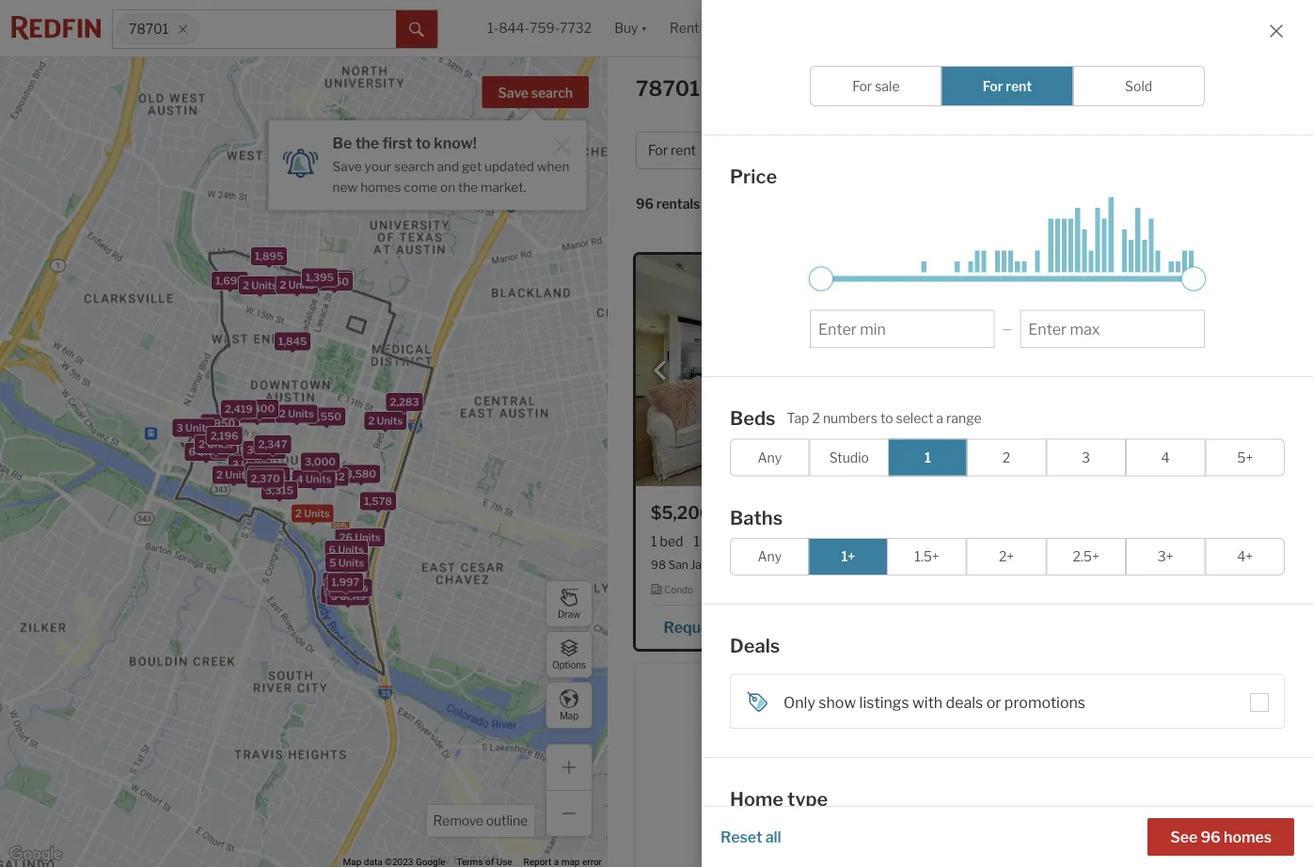 Task type: locate. For each thing, give the bounding box(es) containing it.
0 horizontal spatial 6
[[189, 446, 196, 458]]

save inside save your search and get updated when new homes come on the market.
[[333, 159, 362, 174]]

1 horizontal spatial a
[[936, 410, 944, 426]]

1-844-759-7732
[[488, 20, 592, 36]]

1 horizontal spatial sq
[[1103, 533, 1117, 549]]

1 horizontal spatial 96
[[1201, 828, 1221, 846]]

2,196
[[210, 430, 238, 442]]

2 units down 4,950
[[199, 439, 233, 451]]

homes inside the see 96 homes button
[[1224, 828, 1272, 846]]

4
[[1162, 449, 1170, 465], [297, 473, 304, 485]]

1 horizontal spatial search
[[531, 85, 573, 101]]

new
[[333, 179, 358, 195]]

0 vertical spatial 4
[[1162, 449, 1170, 465]]

1 horizontal spatial tx
[[1155, 558, 1170, 571]]

sq right the 608 in the bottom of the page
[[1103, 533, 1117, 549]]

0 vertical spatial search
[[531, 85, 573, 101]]

1 horizontal spatial 1 bath
[[1026, 533, 1063, 549]]

2
[[280, 279, 286, 291], [243, 280, 249, 292], [279, 408, 286, 420], [812, 410, 820, 426], [368, 415, 375, 427], [205, 429, 211, 441], [199, 439, 205, 451], [1003, 449, 1011, 465], [216, 469, 223, 481], [252, 470, 258, 482], [295, 508, 302, 520]]

previous button image
[[651, 361, 670, 380]]

For rent checkbox
[[941, 65, 1074, 106]]

1800 lavaca st apt 203, austin, tx 78701
[[983, 558, 1207, 571]]

jacinto
[[691, 558, 728, 571]]

0 horizontal spatial rent
[[671, 142, 696, 158]]

4+
[[1237, 548, 1253, 564]]

Any radio
[[730, 538, 810, 575]]

lavaca
[[1014, 558, 1052, 571]]

0 horizontal spatial for
[[648, 142, 668, 158]]

baths
[[730, 506, 783, 529]]

For sale checkbox
[[810, 65, 942, 106]]

4+ radio
[[1206, 538, 1285, 575]]

draw
[[558, 609, 581, 620]]

san
[[668, 558, 688, 571]]

1,732
[[318, 471, 345, 483]]

search down 759-
[[531, 85, 573, 101]]

outline
[[486, 813, 528, 829]]

to inside dialog
[[416, 134, 431, 152]]

2 units down 7 units
[[216, 469, 251, 481]]

bath
[[703, 533, 731, 549], [1035, 533, 1063, 549]]

2,283
[[390, 396, 419, 408]]

to left select
[[881, 410, 893, 426]]

1 any from the top
[[758, 449, 782, 465]]

1 bed up "98"
[[651, 533, 683, 549]]

1 vertical spatial for rent
[[648, 142, 696, 158]]

1 horizontal spatial 1 bed
[[983, 533, 1016, 549]]

0 vertical spatial any
[[758, 449, 782, 465]]

0 horizontal spatial homes
[[360, 179, 401, 195]]

96 left rentals
[[636, 196, 654, 212]]

see 96 homes
[[1171, 828, 1272, 846]]

2 inside 2 checkbox
[[1003, 449, 1011, 465]]

see 96 homes button
[[1148, 819, 1295, 856]]

1 horizontal spatial austin,
[[1116, 558, 1153, 571]]

0 horizontal spatial austin,
[[796, 558, 832, 571]]

austin,
[[796, 558, 832, 571], [1116, 558, 1153, 571]]

bath up jacinto
[[703, 533, 731, 549]]

sold
[[1125, 78, 1153, 94]]

your
[[365, 159, 391, 174]]

1 horizontal spatial for rent
[[983, 78, 1032, 94]]

bath for 608
[[1035, 533, 1063, 549]]

homes inside save your search and get updated when new homes come on the market.
[[360, 179, 401, 195]]

any inside "option"
[[758, 548, 782, 564]]

Enter max text field
[[1029, 320, 1197, 338]]

2,347
[[258, 438, 287, 451]]

0 horizontal spatial bath
[[703, 533, 731, 549]]

1 horizontal spatial bath
[[1035, 533, 1063, 549]]

3,450
[[319, 274, 349, 286]]

0 horizontal spatial to
[[416, 134, 431, 152]]

Sold checkbox
[[1073, 65, 1205, 106]]

5+ checkbox
[[1206, 438, 1285, 476]]

6 units
[[189, 446, 224, 458], [329, 544, 364, 556]]

tx for 1800 lavaca st apt 203, austin, tx 78701
[[1155, 558, 1170, 571]]

78701 left remove 78701 icon
[[129, 21, 169, 37]]

1 vertical spatial save
[[333, 159, 362, 174]]

austin, for #1603,
[[796, 558, 832, 571]]

0 vertical spatial 6
[[189, 446, 196, 458]]

0 horizontal spatial for rent
[[648, 142, 696, 158]]

2 ft from the left
[[1120, 533, 1130, 549]]

save your search and get updated when new homes come on the market.
[[333, 159, 570, 195]]

1 down select
[[925, 449, 931, 465]]

1 vertical spatial rent
[[671, 142, 696, 158]]

search
[[531, 85, 573, 101], [394, 159, 434, 174]]

0 vertical spatial for rent
[[983, 78, 1032, 94]]

0 horizontal spatial 6 units
[[189, 446, 224, 458]]

4 left 2,193
[[297, 473, 304, 485]]

1 up lavaca
[[1026, 533, 1032, 549]]

6 units down 26
[[329, 544, 364, 556]]

1,895
[[255, 250, 283, 262]]

1,845
[[278, 335, 307, 347]]

for inside "checkbox"
[[983, 78, 1003, 94]]

2 horizontal spatial for
[[983, 78, 1003, 94]]

0 vertical spatial 96
[[636, 196, 654, 212]]

homes down your
[[360, 179, 401, 195]]

save up new at left top
[[333, 159, 362, 174]]

2 units up 7
[[205, 429, 239, 441]]

2 checkbox
[[967, 438, 1046, 476]]

ft up 1800 lavaca st apt 203, austin, tx 78701
[[1120, 533, 1130, 549]]

any
[[758, 449, 782, 465], [758, 548, 782, 564]]

know!
[[434, 134, 477, 152]]

save
[[498, 85, 529, 101], [333, 159, 362, 174]]

homes right see
[[1224, 828, 1272, 846]]

home
[[730, 787, 784, 811]]

7
[[215, 444, 221, 456]]

remove outline
[[433, 813, 528, 829]]

austin, left 3+
[[1116, 558, 1153, 571]]

0 horizontal spatial 4
[[297, 473, 304, 485]]

a
[[936, 410, 944, 426], [727, 618, 735, 636]]

1 horizontal spatial the
[[458, 179, 478, 195]]

0 horizontal spatial 1 bath
[[694, 533, 731, 549]]

0 vertical spatial homes
[[360, 179, 401, 195]]

map region
[[0, 0, 641, 867]]

for inside option
[[853, 78, 872, 94]]

any inside checkbox
[[758, 449, 782, 465]]

1.5+ radio
[[887, 538, 967, 575]]

search up come
[[394, 159, 434, 174]]

1 vertical spatial to
[[881, 410, 893, 426]]

0 vertical spatial 6 units
[[189, 446, 224, 458]]

6 left 7
[[189, 446, 196, 458]]

1,060
[[741, 533, 777, 549]]

1 horizontal spatial for
[[853, 78, 872, 94]]

78701
[[129, 21, 169, 37], [636, 76, 700, 101], [852, 558, 886, 571], [1172, 558, 1207, 571]]

1 vertical spatial the
[[458, 179, 478, 195]]

1 bed up the 1800 on the right bottom
[[983, 533, 1016, 549]]

photo of 222 west ave #1412, austin, tx 78701 image
[[968, 664, 1282, 867]]

price
[[730, 165, 777, 188]]

2+ radio
[[967, 538, 1046, 575]]

save down 844-
[[498, 85, 529, 101]]

96 right see
[[1201, 828, 1221, 846]]

a left range
[[936, 410, 944, 426]]

1 vertical spatial 6
[[329, 544, 336, 556]]

ft
[[797, 533, 807, 549], [1120, 533, 1130, 549]]

2 tx from the left
[[1155, 558, 1170, 571]]

2 any from the top
[[758, 548, 782, 564]]

2 bed from the left
[[992, 533, 1016, 549]]

0 horizontal spatial 1 bed
[[651, 533, 683, 549]]

1 1 bed from the left
[[651, 533, 683, 549]]

1 vertical spatial homes
[[1224, 828, 1272, 846]]

1 horizontal spatial homes
[[1224, 828, 1272, 846]]

2 1 bath from the left
[[1026, 533, 1063, 549]]

1 horizontal spatial 6
[[329, 544, 336, 556]]

None checkbox
[[730, 819, 863, 867], [1011, 819, 1145, 867], [1152, 819, 1285, 867], [730, 819, 863, 867], [1011, 819, 1145, 867], [1152, 819, 1285, 867]]

1 tx from the left
[[835, 558, 850, 571]]

rent
[[1006, 78, 1032, 94], [671, 142, 696, 158]]

be the first to know!
[[333, 134, 477, 152]]

for
[[853, 78, 872, 94], [983, 78, 1003, 94], [648, 142, 668, 158]]

6 units down 2,196
[[189, 446, 224, 458]]

1 horizontal spatial bed
[[992, 533, 1016, 549]]

0 horizontal spatial bed
[[660, 533, 683, 549]]

0 horizontal spatial search
[[394, 159, 434, 174]]

option group
[[810, 65, 1205, 106], [730, 438, 1285, 476], [730, 538, 1285, 575], [730, 819, 1285, 867]]

203,
[[1089, 558, 1114, 571]]

tx right 203,
[[1155, 558, 1170, 571]]

0 vertical spatial rent
[[1006, 78, 1032, 94]]

1 vertical spatial a
[[727, 618, 735, 636]]

bed
[[660, 533, 683, 549], [992, 533, 1016, 549]]

type
[[788, 787, 828, 811]]

1 bath
[[694, 533, 731, 549], [1026, 533, 1063, 549]]

98
[[651, 558, 666, 571]]

96
[[636, 196, 654, 212], [1201, 828, 1221, 846]]

1.5+
[[915, 548, 940, 564]]

1 bath up lavaca
[[1026, 533, 1063, 549]]

rent inside "checkbox"
[[1006, 78, 1032, 94]]

0 horizontal spatial tx
[[835, 558, 850, 571]]

1 horizontal spatial to
[[881, 410, 893, 426]]

4 inside '4' checkbox
[[1162, 449, 1170, 465]]

to right first
[[416, 134, 431, 152]]

2 sq from the left
[[1103, 533, 1117, 549]]

1 up "98"
[[651, 533, 657, 549]]

1 vertical spatial 96
[[1201, 828, 1221, 846]]

remove 78701 image
[[177, 24, 189, 35]]

Any checkbox
[[730, 438, 810, 476]]

1+ radio
[[809, 538, 888, 575]]

1 ft from the left
[[797, 533, 807, 549]]

608 sq ft
[[1073, 533, 1130, 549]]

1 horizontal spatial ft
[[1120, 533, 1130, 549]]

1 bath from the left
[[703, 533, 731, 549]]

sq
[[780, 533, 794, 549], [1103, 533, 1117, 549]]

tx right the #1603,
[[835, 558, 850, 571]]

photo of 1800 lavaca st apt 203, austin, tx 78701 image
[[968, 255, 1282, 486]]

ft for 608 sq ft
[[1120, 533, 1130, 549]]

austin, left 1+
[[796, 558, 832, 571]]

2 units down 1,895
[[243, 280, 277, 292]]

None checkbox
[[871, 819, 1004, 867]]

0 vertical spatial the
[[355, 134, 379, 152]]

maximum price slider
[[1182, 266, 1206, 291]]

for rent inside "checkbox"
[[983, 78, 1032, 94]]

the right be
[[355, 134, 379, 152]]

map button
[[546, 682, 593, 729]]

0 horizontal spatial save
[[333, 159, 362, 174]]

to for select
[[881, 410, 893, 426]]

with
[[913, 693, 943, 712]]

2,370
[[251, 473, 280, 485]]

1 austin, from the left
[[796, 558, 832, 571]]

2 bath from the left
[[1035, 533, 1063, 549]]

0 vertical spatial save
[[498, 85, 529, 101]]

bath up st on the bottom of the page
[[1035, 533, 1063, 549]]

2 units down 4 units
[[295, 508, 330, 520]]

a left tour
[[727, 618, 735, 636]]

homes
[[360, 179, 401, 195], [1224, 828, 1272, 846]]

1 bath up jacinto
[[694, 533, 731, 549]]

for for "for rent" "checkbox" at the right of page
[[983, 78, 1003, 94]]

0 horizontal spatial a
[[727, 618, 735, 636]]

2 units
[[280, 279, 314, 291], [243, 280, 277, 292], [279, 408, 314, 420], [368, 415, 403, 427], [205, 429, 239, 441], [199, 439, 233, 451], [216, 469, 251, 481], [252, 470, 286, 482], [295, 508, 330, 520]]

bed up the 1800 on the right bottom
[[992, 533, 1016, 549]]

1 vertical spatial search
[[394, 159, 434, 174]]

4 right 3 "option"
[[1162, 449, 1170, 465]]

minimum price slider
[[809, 266, 834, 291]]

select
[[896, 410, 934, 426]]

1 1 bath from the left
[[694, 533, 731, 549]]

1 vertical spatial any
[[758, 548, 782, 564]]

tx
[[835, 558, 850, 571], [1155, 558, 1170, 571]]

search inside save your search and get updated when new homes come on the market.
[[394, 159, 434, 174]]

photo of 98 san jacinto blvd #1603, austin, tx 78701 image
[[636, 255, 950, 486]]

1 vertical spatial 4
[[297, 473, 304, 485]]

next button image
[[916, 361, 935, 380]]

4 inside "map" region
[[297, 473, 304, 485]]

be the first to know! dialog
[[269, 109, 587, 210]]

1 horizontal spatial rent
[[1006, 78, 1032, 94]]

request a tour button
[[651, 611, 788, 640]]

bed up san
[[660, 533, 683, 549]]

$5,200 /mo
[[651, 502, 743, 523]]

6 up 5
[[329, 544, 336, 556]]

0 vertical spatial to
[[416, 134, 431, 152]]

save inside button
[[498, 85, 529, 101]]

608
[[1073, 533, 1100, 549]]

request a tour
[[664, 618, 768, 636]]

the right on
[[458, 179, 478, 195]]

1 bed from the left
[[660, 533, 683, 549]]

1 vertical spatial 6 units
[[329, 544, 364, 556]]

3,315
[[265, 485, 293, 497]]

0 horizontal spatial sq
[[780, 533, 794, 549]]

1 inside 'checkbox'
[[925, 449, 931, 465]]

1 horizontal spatial save
[[498, 85, 529, 101]]

sq up the #1603,
[[780, 533, 794, 549]]

google image
[[5, 843, 67, 867]]

78701 left 1.5+
[[852, 558, 886, 571]]

2 austin, from the left
[[1116, 558, 1153, 571]]

0 horizontal spatial ft
[[797, 533, 807, 549]]

1,060 sq ft
[[741, 533, 807, 549]]

1 sq from the left
[[780, 533, 794, 549]]

3+ radio
[[1126, 538, 1206, 575]]

1 horizontal spatial 4
[[1162, 449, 1170, 465]]

ft up 98 san jacinto blvd #1603, austin, tx 78701
[[797, 533, 807, 549]]

rent
[[861, 76, 909, 101]]

2 1 bed from the left
[[983, 533, 1016, 549]]

for rent
[[983, 78, 1032, 94], [648, 142, 696, 158]]

for inside button
[[648, 142, 668, 158]]



Task type: describe. For each thing, give the bounding box(es) containing it.
1,450
[[320, 275, 349, 288]]

3+
[[1158, 548, 1174, 564]]

2.5+ radio
[[1046, 538, 1126, 575]]

98 san jacinto blvd #1603, austin, tx 78701
[[651, 558, 886, 571]]

759-
[[530, 20, 560, 36]]

come
[[404, 179, 438, 195]]

bed for 608
[[992, 533, 1016, 549]]

austin, for 203,
[[1116, 558, 1153, 571]]

1 bath for 608 sq ft
[[1026, 533, 1063, 549]]

1 bath for 1,060 sq ft
[[694, 533, 731, 549]]

st
[[1054, 558, 1065, 571]]

all
[[766, 828, 781, 846]]

for rent inside button
[[648, 142, 696, 158]]

any for studio
[[758, 449, 782, 465]]

remove outline button
[[427, 805, 534, 837]]

2 units up 3,315
[[252, 470, 286, 482]]

be
[[333, 134, 352, 152]]

1,997
[[332, 576, 360, 588]]

4 for 4 units
[[297, 473, 304, 485]]

2+
[[999, 548, 1014, 564]]

to for know!
[[416, 134, 431, 152]]

1 up jacinto
[[694, 533, 700, 549]]

tx for 98 san jacinto blvd #1603, austin, tx 78701
[[835, 558, 850, 571]]

1-844-759-7732 link
[[488, 20, 592, 36]]

listings
[[860, 693, 909, 712]]

see
[[1171, 828, 1198, 846]]

tour
[[738, 618, 768, 636]]

first
[[382, 134, 413, 152]]

on
[[440, 179, 455, 195]]

promotions
[[1005, 693, 1086, 712]]

only
[[784, 693, 816, 712]]

0 horizontal spatial the
[[355, 134, 379, 152]]

2.5+
[[1073, 548, 1100, 564]]

96 inside button
[[1201, 828, 1221, 846]]

studio
[[830, 449, 869, 465]]

range
[[946, 410, 982, 426]]

2,550
[[311, 410, 341, 423]]

3,580
[[346, 468, 376, 480]]

3 inside 3 "option"
[[1082, 449, 1090, 465]]

/mo
[[712, 502, 743, 523]]

Enter min text field
[[819, 320, 987, 338]]

2,800
[[244, 403, 275, 415]]

1,578
[[364, 495, 392, 508]]

$5,200
[[651, 502, 712, 523]]

1 horizontal spatial 6 units
[[329, 544, 364, 556]]

78701 up for rent button
[[636, 76, 700, 101]]

or
[[987, 693, 1001, 712]]

1 bed for 1,060 sq ft
[[651, 533, 683, 549]]

search inside button
[[531, 85, 573, 101]]

remove
[[433, 813, 483, 829]]

1+
[[841, 548, 856, 564]]

for for the for sale option
[[853, 78, 872, 94]]

96 rentals
[[636, 196, 700, 212]]

0 vertical spatial a
[[936, 410, 944, 426]]

bed for 1,060
[[660, 533, 683, 549]]

save search button
[[482, 76, 589, 108]]

updated
[[485, 159, 534, 174]]

2,195
[[327, 576, 355, 588]]

4,950
[[205, 417, 235, 430]]

2,193
[[304, 466, 332, 479]]

option group containing for sale
[[810, 65, 1205, 106]]

a inside button
[[727, 618, 735, 636]]

save search
[[498, 85, 573, 101]]

ft for 1,060 sq ft
[[797, 533, 807, 549]]

request
[[664, 618, 724, 636]]

apartments
[[704, 76, 824, 101]]

2 units left 3,450
[[280, 279, 314, 291]]

tap
[[787, 410, 810, 426]]

the inside save your search and get updated when new homes come on the market.
[[458, 179, 478, 195]]

sale
[[875, 78, 900, 94]]

bath for 1,060
[[703, 533, 731, 549]]

78701 left 4+
[[1172, 558, 1207, 571]]

3 checkbox
[[1046, 438, 1126, 476]]

5 units
[[329, 557, 364, 569]]

1,395
[[306, 272, 334, 284]]

1 left 2+ in the right of the page
[[983, 533, 989, 549]]

numbers
[[823, 410, 878, 426]]

when
[[537, 159, 570, 174]]

condo
[[664, 584, 693, 596]]

tap 2 numbers to select a range
[[787, 410, 982, 426]]

beds
[[730, 406, 776, 429]]

only show listings with deals or promotions
[[784, 693, 1086, 712]]

1-
[[488, 20, 499, 36]]

apt
[[1068, 558, 1087, 571]]

7732
[[560, 20, 592, 36]]

home type
[[730, 787, 828, 811]]

0 horizontal spatial 96
[[636, 196, 654, 212]]

Studio checkbox
[[810, 438, 889, 476]]

save for save your search and get updated when new homes come on the market.
[[333, 159, 362, 174]]

26 units
[[339, 531, 381, 544]]

rent inside button
[[671, 142, 696, 158]]

5+
[[1237, 449, 1253, 465]]

sq for 1,060
[[780, 533, 794, 549]]

1 checkbox
[[888, 438, 968, 476]]

reset all
[[721, 828, 781, 846]]

2 units right 2,800
[[279, 408, 314, 420]]

and
[[437, 159, 459, 174]]

844-
[[499, 20, 530, 36]]

draw button
[[546, 580, 593, 628]]

4 units
[[297, 473, 332, 485]]

3,000
[[305, 456, 336, 468]]

submit search image
[[409, 22, 424, 37]]

deals
[[730, 634, 780, 657]]

4 for 4
[[1162, 449, 1170, 465]]

2,419
[[225, 403, 253, 415]]

show
[[819, 693, 856, 712]]

—
[[1003, 322, 1013, 335]]

2 units down 2,283
[[368, 415, 403, 427]]

options
[[552, 660, 586, 671]]

1 bed for 608 sq ft
[[983, 533, 1016, 549]]

78701 apartments for rent
[[636, 76, 909, 101]]

7 units
[[215, 444, 249, 456]]

4 checkbox
[[1126, 438, 1206, 476]]

map
[[560, 711, 579, 722]]

5
[[329, 557, 336, 569]]

1,695
[[216, 275, 244, 287]]

for rent button
[[636, 132, 732, 169]]

#1603,
[[756, 558, 793, 571]]

save for save search
[[498, 85, 529, 101]]

any for 1+
[[758, 548, 782, 564]]

sq for 608
[[1103, 533, 1117, 549]]



Task type: vqa. For each thing, say whether or not it's contained in the screenshot.
2023
no



